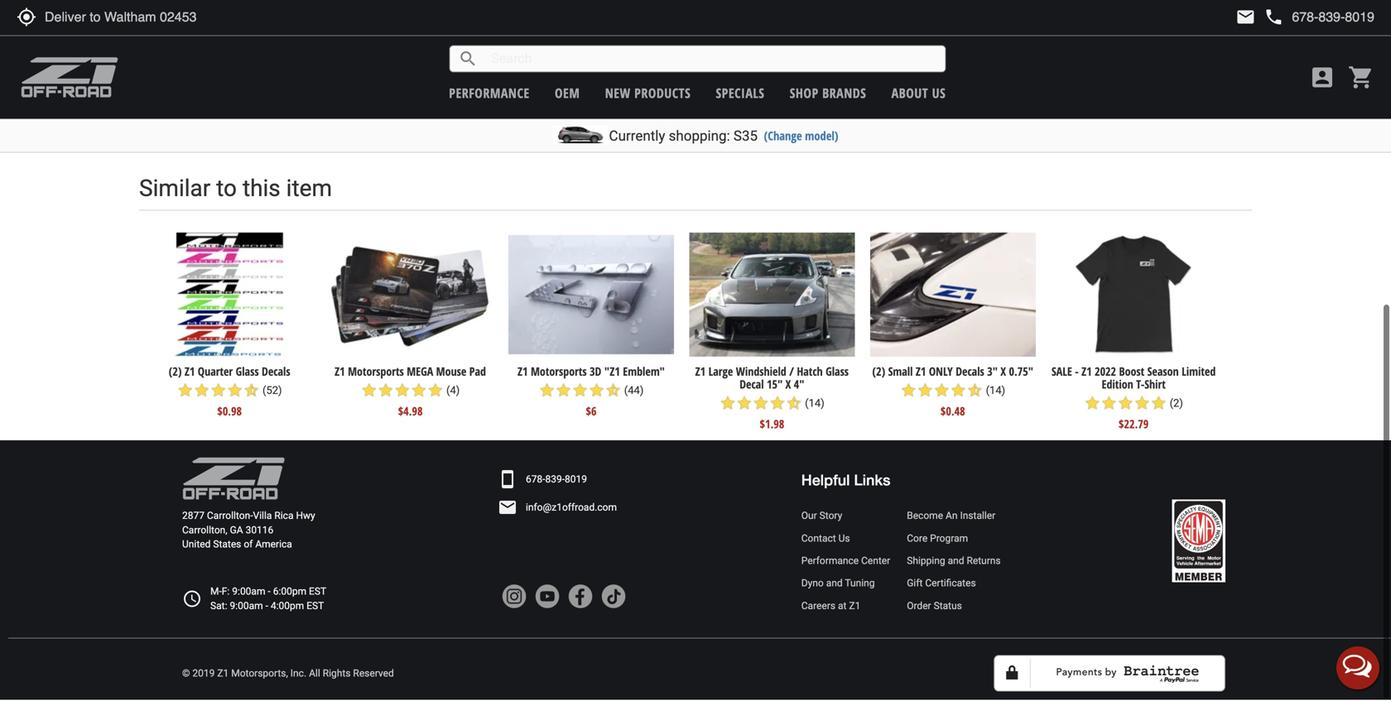 Task type: vqa. For each thing, say whether or not it's contained in the screenshot.


Task type: describe. For each thing, give the bounding box(es) containing it.
similar
[[139, 176, 211, 203]]

x inside (2) small z1 only decals 3" x 0.75" star star star star star_half (14) $0.48
[[1001, 365, 1006, 381]]

3d
[[590, 365, 602, 381]]

sat:
[[210, 602, 227, 613]]

2 vertical spatial -
[[266, 602, 268, 613]]

this
[[243, 176, 281, 203]]

rights
[[323, 669, 351, 681]]

youtube link image
[[535, 585, 560, 610]]

(2) z1 quarter glass decals star star star star star_half (52) $0.98
[[169, 365, 290, 420]]

m-
[[210, 587, 222, 599]]

smartphone 678-839-8019
[[498, 471, 587, 491]]

emblem"
[[623, 365, 665, 381]]

$4.98
[[398, 405, 423, 420]]

- inside sale - z1 2022 boost season limited edition t-shirt star star star star star (2) $22.79
[[1075, 365, 1079, 381]]

z1 motorsports logo image
[[21, 58, 119, 99]]

star_half inside z1 motorsports 3d "z1 emblem" star star star star star_half (44) $6
[[605, 384, 622, 400]]

2019
[[192, 669, 215, 681]]

our story link
[[802, 510, 891, 525]]

shopping:
[[669, 129, 730, 145]]

0 vertical spatial est
[[309, 587, 326, 599]]

z1 inside z1 motorsports 3d "z1 emblem" star star star star star_half (44) $6
[[518, 365, 528, 381]]

only
[[929, 365, 953, 381]]

z1 right 2019
[[217, 669, 229, 681]]

motorsports for star_half
[[531, 365, 587, 381]]

dyno
[[802, 579, 824, 591]]

(14) inside z1 large windshield / hatch glass decal 15" x 4" star star star star star_half (14) $1.98
[[805, 398, 825, 411]]

(14) inside (2) small z1 only decals 3" x 0.75" star star star star star_half (14) $0.48
[[986, 386, 1006, 398]]

(44)
[[624, 386, 644, 398]]

678-
[[526, 475, 545, 487]]

$1.98
[[760, 417, 785, 433]]

mega
[[407, 365, 433, 381]]

account_box
[[1309, 65, 1336, 92]]

4"
[[794, 378, 805, 393]]

our
[[802, 512, 817, 523]]

0 horizontal spatial about
[[892, 85, 929, 103]]

decals for (52)
[[262, 365, 290, 381]]

states
[[213, 540, 241, 552]]

© 2019 z1 motorsports, inc. all rights reserved
[[182, 669, 394, 681]]

t-
[[1136, 378, 1145, 393]]

about us link
[[892, 85, 946, 103]]

oem
[[555, 85, 580, 103]]

ga
[[230, 526, 243, 537]]

shopping_cart
[[1348, 65, 1375, 92]]

contact us
[[802, 534, 850, 546]]

core program
[[907, 534, 968, 546]]

this
[[1282, 64, 1300, 80]]

new products
[[605, 85, 691, 103]]

shipping
[[907, 557, 946, 568]]

performance center link
[[802, 555, 891, 570]]

shop brands link
[[790, 85, 867, 103]]

4:00pm
[[271, 602, 304, 613]]

8019
[[565, 475, 587, 487]]

dyno and tuning
[[802, 579, 875, 591]]

z1 motorsports 3d "z1 emblem" star star star star star_half (44) $6
[[518, 365, 665, 420]]

carrollton-
[[207, 512, 253, 523]]

pad
[[469, 365, 486, 381]]

ask
[[1180, 64, 1196, 80]]

$0.48
[[941, 405, 965, 420]]

z1 right at
[[849, 602, 861, 613]]

star_half inside (2) small z1 only decals 3" x 0.75" star star star star star_half (14) $0.48
[[967, 384, 983, 400]]

mouse
[[436, 365, 467, 381]]

contact
[[802, 534, 836, 546]]

rica
[[274, 512, 294, 523]]

z1 inside (2) z1 quarter glass decals star star star star star_half (52) $0.98
[[185, 365, 195, 381]]

phone
[[1264, 8, 1284, 28]]

add_shopping_cart
[[1202, 20, 1222, 40]]

shipping and returns link
[[907, 555, 1001, 570]]

certificates
[[925, 579, 976, 591]]

quarter
[[198, 365, 233, 381]]

search
[[458, 50, 478, 70]]

gift
[[907, 579, 923, 591]]

1 vertical spatial 9:00am
[[230, 602, 263, 613]]

careers at z1
[[802, 602, 861, 613]]

inc.
[[291, 669, 307, 681]]

and for returns
[[948, 557, 964, 568]]

question
[[1208, 64, 1249, 80]]

(52)
[[263, 386, 282, 398]]

$0.98
[[217, 405, 242, 420]]

my_location
[[17, 8, 36, 28]]

0 vertical spatial to
[[1252, 20, 1264, 40]]

email info@z1offroad.com
[[498, 499, 617, 519]]

performance link
[[449, 85, 530, 103]]

shop brands
[[790, 85, 867, 103]]

star_half inside (2) z1 quarter glass decals star star star star star_half (52) $0.98
[[243, 384, 260, 400]]

2877
[[182, 512, 205, 523]]

a
[[1199, 64, 1205, 80]]

carrollton,
[[182, 526, 227, 537]]

product
[[1303, 64, 1337, 80]]

returns
[[967, 557, 1001, 568]]

center
[[861, 557, 891, 568]]



Task type: locate. For each thing, give the bounding box(es) containing it.
core program link
[[907, 533, 1001, 547]]

(2) for star_half
[[169, 365, 182, 381]]

$22.79
[[1119, 417, 1149, 433]]

decals inside (2) z1 quarter glass decals star star star star star_half (52) $0.98
[[262, 365, 290, 381]]

est
[[309, 587, 326, 599], [307, 602, 324, 613]]

(2) small z1 only decals 3" x 0.75" star star star star star_half (14) $0.48
[[873, 365, 1034, 420]]

motorsports left 3d
[[531, 365, 587, 381]]

z1 inside sale - z1 2022 boost season limited edition t-shirt star star star star star (2) $22.79
[[1082, 365, 1092, 381]]

us for contact us
[[839, 534, 850, 546]]

9:00am
[[232, 587, 265, 599], [230, 602, 263, 613]]

1 motorsports from the left
[[348, 365, 404, 381]]

glass right quarter
[[236, 365, 259, 381]]

hwy
[[296, 512, 315, 523]]

1 horizontal spatial and
[[948, 557, 964, 568]]

0 horizontal spatial decals
[[262, 365, 290, 381]]

program
[[930, 534, 968, 546]]

add_shopping_cart add to cart
[[1202, 20, 1292, 40]]

(2) left quarter
[[169, 365, 182, 381]]

15"
[[767, 378, 783, 393]]

x left 4"
[[786, 378, 791, 393]]

motorsports left the mega
[[348, 365, 404, 381]]

mail phone
[[1236, 8, 1284, 28]]

item
[[286, 176, 332, 203]]

large
[[709, 365, 733, 381]]

0 horizontal spatial us
[[839, 534, 850, 546]]

1 vertical spatial us
[[839, 534, 850, 546]]

motorsports inside z1 motorsports mega mouse pad star star star star star (4) $4.98
[[348, 365, 404, 381]]

us for about us
[[932, 85, 946, 103]]

(2) inside (2) z1 quarter glass decals star star star star star_half (52) $0.98
[[169, 365, 182, 381]]

an
[[946, 512, 958, 523]]

motorsports,
[[231, 669, 288, 681]]

1 vertical spatial and
[[826, 579, 843, 591]]

1 horizontal spatial x
[[1001, 365, 1006, 381]]

and
[[948, 557, 964, 568], [826, 579, 843, 591]]

decals
[[262, 365, 290, 381], [956, 365, 985, 381]]

motorsports
[[348, 365, 404, 381], [531, 365, 587, 381]]

sale
[[1052, 365, 1072, 381]]

0 vertical spatial 9:00am
[[232, 587, 265, 599]]

become
[[907, 512, 943, 523]]

est right 4:00pm
[[307, 602, 324, 613]]

our story
[[802, 512, 843, 523]]

dyno and tuning link
[[802, 578, 891, 592]]

mail
[[1236, 8, 1256, 28]]

0 vertical spatial and
[[948, 557, 964, 568]]

facebook link image
[[568, 585, 593, 610]]

brands
[[822, 85, 867, 103]]

villa
[[253, 512, 272, 523]]

installer
[[960, 512, 996, 523]]

z1 inside z1 motorsports mega mouse pad star star star star star (4) $4.98
[[335, 365, 345, 381]]

order status link
[[907, 600, 1001, 614]]

and down "core program" link
[[948, 557, 964, 568]]

story
[[820, 512, 843, 523]]

tiktok link image
[[601, 585, 626, 610]]

(2) inside sale - z1 2022 boost season limited edition t-shirt star star star star star (2) $22.79
[[1170, 398, 1183, 411]]

z1 motorsports mega mouse pad star star star star star (4) $4.98
[[335, 365, 486, 420]]

instagram link image
[[502, 585, 527, 610]]

core
[[907, 534, 928, 546]]

tuning
[[845, 579, 875, 591]]

z1 left large
[[695, 365, 706, 381]]

(2) down 'season'
[[1170, 398, 1183, 411]]

ask a question about this product link
[[1130, 57, 1364, 87]]

order
[[907, 602, 931, 613]]

30116
[[246, 526, 274, 537]]

motorsports for star
[[348, 365, 404, 381]]

performance center
[[802, 557, 891, 568]]

(14) down '3"'
[[986, 386, 1006, 398]]

1 vertical spatial est
[[307, 602, 324, 613]]

info@z1offroad.com link
[[526, 502, 617, 516]]

1 horizontal spatial us
[[932, 85, 946, 103]]

contact us link
[[802, 533, 891, 547]]

1 horizontal spatial (14)
[[986, 386, 1006, 398]]

9:00am right sat:
[[230, 602, 263, 613]]

2877 carrollton-villa rica hwy carrollton, ga 30116 united states of america
[[182, 512, 315, 552]]

become an installer
[[907, 512, 996, 523]]

1 horizontal spatial to
[[1252, 20, 1264, 40]]

0 horizontal spatial and
[[826, 579, 843, 591]]

careers
[[802, 602, 836, 613]]

and for tuning
[[826, 579, 843, 591]]

0 vertical spatial us
[[932, 85, 946, 103]]

z1 company logo image
[[182, 458, 286, 502]]

limited
[[1182, 365, 1216, 381]]

z1 left the mega
[[335, 365, 345, 381]]

- left 4:00pm
[[266, 602, 268, 613]]

order status
[[907, 602, 962, 613]]

star
[[177, 384, 194, 400], [194, 384, 210, 400], [210, 384, 227, 400], [227, 384, 243, 400], [361, 384, 378, 400], [378, 384, 394, 400], [394, 384, 411, 400], [411, 384, 427, 400], [427, 384, 444, 400], [539, 384, 555, 400], [555, 384, 572, 400], [572, 384, 589, 400], [589, 384, 605, 400], [901, 384, 917, 400], [917, 384, 934, 400], [934, 384, 950, 400], [950, 384, 967, 400], [720, 396, 736, 413], [736, 396, 753, 413], [753, 396, 769, 413], [769, 396, 786, 413], [1084, 396, 1101, 413], [1101, 396, 1118, 413], [1118, 396, 1134, 413], [1134, 396, 1151, 413], [1151, 396, 1167, 413]]

(change model) link
[[764, 129, 839, 145]]

sale - z1 2022 boost season limited edition t-shirt star star star star star (2) $22.79
[[1052, 365, 1216, 433]]

- right the sale
[[1075, 365, 1079, 381]]

email
[[498, 499, 518, 519]]

0 vertical spatial (14)
[[986, 386, 1006, 398]]

about right brands
[[892, 85, 929, 103]]

smartphone
[[498, 471, 518, 491]]

new products link
[[605, 85, 691, 103]]

boost
[[1119, 365, 1145, 381]]

star_half inside z1 large windshield / hatch glass decal 15" x 4" star star star star star_half (14) $1.98
[[786, 396, 803, 413]]

gift certificates
[[907, 579, 976, 591]]

and inside dyno and tuning link
[[826, 579, 843, 591]]

z1 inside (2) small z1 only decals 3" x 0.75" star star star star star_half (14) $0.48
[[916, 365, 926, 381]]

decals inside (2) small z1 only decals 3" x 0.75" star star star star star_half (14) $0.48
[[956, 365, 985, 381]]

small
[[888, 365, 913, 381]]

about
[[1251, 64, 1279, 80], [892, 85, 929, 103]]

- left '6:00pm'
[[268, 587, 271, 599]]

shipping and returns
[[907, 557, 1001, 568]]

1 horizontal spatial motorsports
[[531, 365, 587, 381]]

z1 left quarter
[[185, 365, 195, 381]]

1 vertical spatial -
[[268, 587, 271, 599]]

9:00am right f:
[[232, 587, 265, 599]]

(2) left small
[[873, 365, 885, 381]]

decals for star
[[956, 365, 985, 381]]

specials
[[716, 85, 765, 103]]

1 decals from the left
[[262, 365, 290, 381]]

©
[[182, 669, 190, 681]]

0 vertical spatial about
[[1251, 64, 1279, 80]]

0 horizontal spatial to
[[216, 176, 237, 203]]

1 glass from the left
[[236, 365, 259, 381]]

0 vertical spatial -
[[1075, 365, 1079, 381]]

2022
[[1095, 365, 1116, 381]]

motorsports inside z1 motorsports 3d "z1 emblem" star star star star star_half (44) $6
[[531, 365, 587, 381]]

2 decals from the left
[[956, 365, 985, 381]]

(2) for star
[[873, 365, 885, 381]]

1 horizontal spatial decals
[[956, 365, 985, 381]]

(14) down hatch
[[805, 398, 825, 411]]

2 glass from the left
[[826, 365, 849, 381]]

2 motorsports from the left
[[531, 365, 587, 381]]

x right '3"'
[[1001, 365, 1006, 381]]

z1 inside z1 large windshield / hatch glass decal 15" x 4" star star star star star_half (14) $1.98
[[695, 365, 706, 381]]

0.75"
[[1009, 365, 1034, 381]]

1 vertical spatial (14)
[[805, 398, 825, 411]]

access_time
[[182, 590, 202, 610]]

(14)
[[986, 386, 1006, 398], [805, 398, 825, 411]]

6:00pm
[[273, 587, 307, 599]]

1 vertical spatial about
[[892, 85, 929, 103]]

and inside shipping and returns link
[[948, 557, 964, 568]]

z1 left 2022
[[1082, 365, 1092, 381]]

0 horizontal spatial (2)
[[169, 365, 182, 381]]

and right dyno
[[826, 579, 843, 591]]

z1 right pad
[[518, 365, 528, 381]]

helpful links
[[802, 473, 891, 490]]

0 horizontal spatial x
[[786, 378, 791, 393]]

glass inside (2) z1 quarter glass decals star star star star star_half (52) $0.98
[[236, 365, 259, 381]]

add
[[1226, 20, 1248, 40]]

est right '6:00pm'
[[309, 587, 326, 599]]

(2) inside (2) small z1 only decals 3" x 0.75" star star star star star_half (14) $0.48
[[873, 365, 885, 381]]

0 horizontal spatial glass
[[236, 365, 259, 381]]

2 horizontal spatial (2)
[[1170, 398, 1183, 411]]

1 horizontal spatial about
[[1251, 64, 1279, 80]]

status
[[934, 602, 962, 613]]

z1 left only at the bottom of the page
[[916, 365, 926, 381]]

phone link
[[1264, 8, 1375, 28]]

of
[[244, 540, 253, 552]]

glass right hatch
[[826, 365, 849, 381]]

united
[[182, 540, 211, 552]]

0 horizontal spatial (14)
[[805, 398, 825, 411]]

x inside z1 large windshield / hatch glass decal 15" x 4" star star star star star_half (14) $1.98
[[786, 378, 791, 393]]

similar to this item
[[139, 176, 332, 203]]

decals up (52)
[[262, 365, 290, 381]]

sema member logo image
[[1172, 501, 1226, 584]]

0 horizontal spatial motorsports
[[348, 365, 404, 381]]

performance
[[449, 85, 530, 103]]

at
[[838, 602, 847, 613]]

f:
[[222, 587, 230, 599]]

1 horizontal spatial (2)
[[873, 365, 885, 381]]

glass inside z1 large windshield / hatch glass decal 15" x 4" star star star star star_half (14) $1.98
[[826, 365, 849, 381]]

about left this
[[1251, 64, 1279, 80]]

shopping_cart link
[[1344, 65, 1375, 92]]

all
[[309, 669, 320, 681]]

performance
[[802, 557, 859, 568]]

access_time m-f: 9:00am - 6:00pm est sat: 9:00am - 4:00pm est
[[182, 587, 326, 613]]

1 horizontal spatial glass
[[826, 365, 849, 381]]

1 vertical spatial to
[[216, 176, 237, 203]]

decals left '3"'
[[956, 365, 985, 381]]

Search search field
[[478, 47, 945, 73]]



